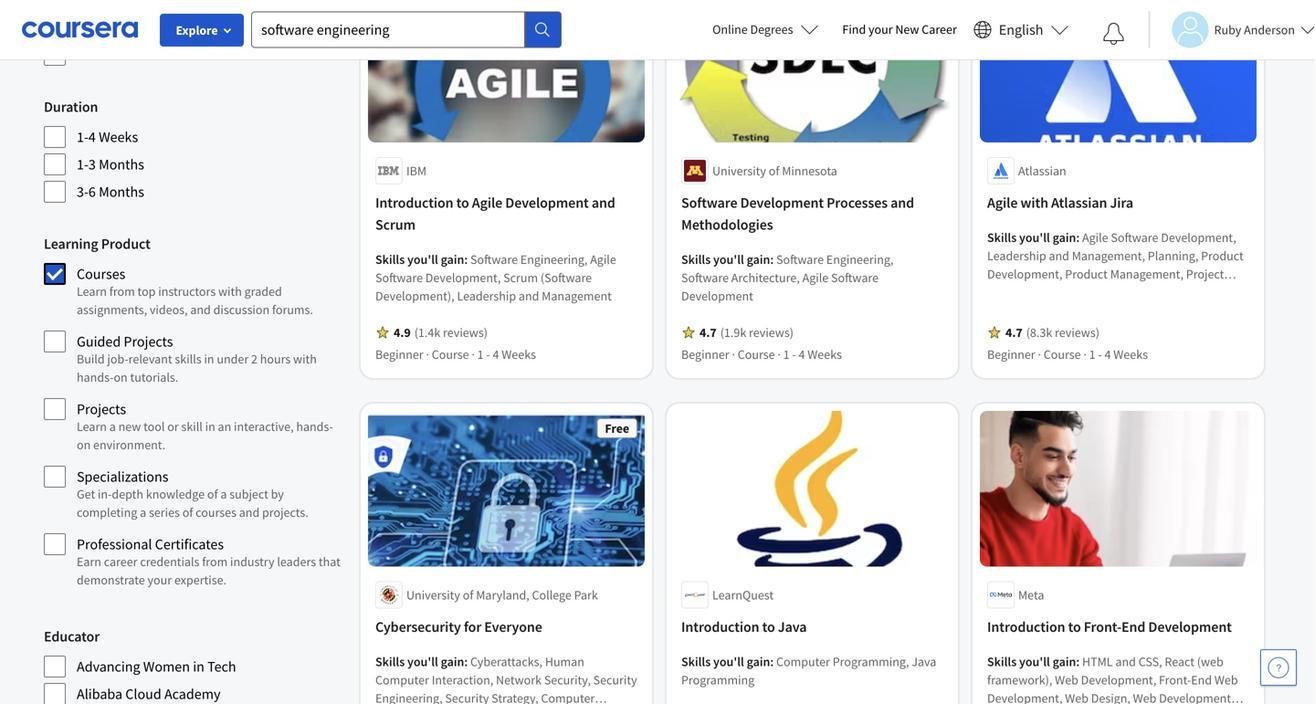 Task type: locate. For each thing, give the bounding box(es) containing it.
3 · from the left
[[732, 346, 735, 363]]

1 vertical spatial in
[[205, 418, 215, 435]]

subject
[[229, 486, 268, 502]]

end down (web
[[1192, 672, 1212, 688]]

1 horizontal spatial a
[[140, 504, 146, 521]]

in
[[204, 351, 214, 367], [205, 418, 215, 435], [193, 658, 205, 676]]

4 down software engineering, software architecture, agile software development
[[799, 346, 805, 363]]

0 horizontal spatial jira
[[1110, 194, 1134, 212]]

0 vertical spatial on
[[114, 369, 128, 386]]

software inside software development processes and methodologies
[[681, 194, 738, 212]]

4 down software engineering, agile software development, scrum (software development), leadership and management
[[493, 346, 499, 363]]

front- inside html and css, react (web framework), web development, front-end web development, web design, web developme
[[1159, 672, 1192, 688]]

to inside introduction to agile development and scrum
[[456, 194, 469, 212]]

skills down methodologies on the top right of page
[[681, 251, 711, 268]]

0 vertical spatial university
[[713, 162, 766, 179]]

weeks down software engineering, software architecture, agile software development
[[808, 346, 842, 363]]

online
[[713, 21, 748, 37]]

with
[[1021, 194, 1049, 212], [218, 283, 242, 300], [293, 351, 317, 367]]

java up computer programming, java programming
[[778, 618, 807, 636]]

computer down cybersecurity
[[375, 672, 429, 688]]

5 · from the left
[[1038, 346, 1041, 363]]

career
[[104, 554, 137, 570]]

beginner · course · 1 - 4 weeks for and
[[375, 346, 536, 363]]

ruby anderson button
[[1149, 11, 1315, 48]]

weeks for agile with atlassian jira
[[1114, 346, 1148, 363]]

jira up agile software development, leadership and management, planning, product development, product management, project management, scrum (software development), software engineering, software testing, technical product management, jira (software)
[[1110, 194, 1134, 212]]

by
[[271, 486, 284, 502]]

beginner · course · 1 - 4 weeks down the 4.7 (1.9k reviews)
[[681, 346, 842, 363]]

gain up "architecture,"
[[747, 251, 770, 268]]

scrum for software
[[503, 269, 538, 286]]

on
[[114, 369, 128, 386], [77, 437, 91, 453]]

skills for introduction to agile development and scrum
[[375, 251, 405, 268]]

1 horizontal spatial development),
[[1155, 284, 1234, 300]]

from up expertise. at the left of page
[[202, 554, 228, 570]]

gain up interaction,
[[441, 653, 464, 670]]

1 horizontal spatial (software
[[1101, 284, 1152, 300]]

agile with atlassian jira link
[[988, 192, 1250, 214]]

hours
[[260, 351, 291, 367]]

months right 6
[[99, 183, 144, 201]]

front- inside introduction to front-end development link
[[1084, 618, 1122, 636]]

learn for projects
[[77, 418, 107, 435]]

introduction down learnquest
[[681, 618, 760, 636]]

beginner for introduction to agile development and scrum
[[375, 346, 424, 363]]

0 horizontal spatial from
[[109, 283, 135, 300]]

learning product group
[[44, 233, 343, 597]]

hands- for guided projects
[[77, 369, 114, 386]]

front- down react
[[1159, 672, 1192, 688]]

4.7 left (8.3k
[[1006, 324, 1023, 341]]

development, up 4.9 (1.4k reviews)
[[426, 269, 501, 286]]

java
[[778, 618, 807, 636], [912, 653, 937, 670]]

skills down agile with atlassian jira
[[988, 229, 1017, 246]]

0 vertical spatial java
[[778, 618, 807, 636]]

4 up 3
[[89, 128, 96, 146]]

you'll down methodologies on the top right of page
[[713, 251, 744, 268]]

your down 'credentials'
[[148, 572, 172, 588]]

of down knowledge
[[182, 504, 193, 521]]

guided projects
[[77, 333, 173, 351]]

: down introduction to agile development and scrum
[[464, 251, 468, 268]]

in inside build job-relevant skills in under 2 hours with hands-on tutorials.
[[204, 351, 214, 367]]

scrum down introduction to agile development and scrum link
[[503, 269, 538, 286]]

gain for front-
[[1053, 653, 1076, 670]]

scrum up the 4.7 (8.3k reviews)
[[1063, 284, 1098, 300]]

2 course from the left
[[738, 346, 775, 363]]

0 horizontal spatial 4.7
[[700, 324, 717, 341]]

end
[[1122, 618, 1146, 636], [1192, 672, 1212, 688]]

0 horizontal spatial -
[[486, 346, 490, 363]]

you'll up programming
[[713, 653, 744, 670]]

computer inside computer programming, java programming
[[776, 653, 830, 670]]

you'll for agile with atlassian jira
[[1020, 229, 1050, 246]]

2
[[251, 351, 258, 367]]

development), up (1.4k
[[375, 288, 455, 304]]

months for 3-6 months
[[99, 183, 144, 201]]

introduction for introduction to java
[[681, 618, 760, 636]]

leadership
[[988, 247, 1047, 264], [457, 288, 516, 304]]

introduction to java
[[681, 618, 807, 636]]

agile inside agile software development, leadership and management, planning, product development, product management, project management, scrum (software development), software engineering, software testing, technical product management, jira (software)
[[1083, 229, 1109, 246]]

0 vertical spatial jira
[[1110, 194, 1134, 212]]

cybersecurity for everyone
[[375, 618, 542, 636]]

leadership inside software engineering, agile software development, scrum (software development), leadership and management
[[457, 288, 516, 304]]

1 vertical spatial java
[[912, 653, 937, 670]]

learning
[[44, 235, 98, 253]]

1 horizontal spatial with
[[293, 351, 317, 367]]

find your new career
[[843, 21, 957, 37]]

2 horizontal spatial a
[[220, 486, 227, 502]]

computer down introduction to java link
[[776, 653, 830, 670]]

expertise.
[[174, 572, 227, 588]]

product inside group
[[101, 235, 151, 253]]

1 horizontal spatial scrum
[[503, 269, 538, 286]]

you'll down agile with atlassian jira
[[1020, 229, 1050, 246]]

gain for agile
[[441, 251, 464, 268]]

cybersecurity
[[375, 618, 461, 636]]

cyberattacks, human computer interaction, network security, security engineering, security strategy, comput
[[375, 653, 637, 704]]

with inside agile with atlassian jira link
[[1021, 194, 1049, 212]]

· down the 4.7 (1.9k reviews)
[[778, 346, 781, 363]]

tutorials.
[[130, 369, 178, 386]]

1 horizontal spatial computer
[[776, 653, 830, 670]]

course for methodologies
[[738, 346, 775, 363]]

development up "(1.9k"
[[681, 288, 754, 304]]

- for and
[[486, 346, 490, 363]]

2 horizontal spatial course
[[1044, 346, 1081, 363]]

leadership up 4.9 (1.4k reviews)
[[457, 288, 516, 304]]

on inside build job-relevant skills in under 2 hours with hands-on tutorials.
[[114, 369, 128, 386]]

development), inside agile software development, leadership and management, planning, product development, product management, project management, scrum (software development), software engineering, software testing, technical product management, jira (software)
[[1155, 284, 1234, 300]]

course down 4.9 (1.4k reviews)
[[432, 346, 469, 363]]

0 horizontal spatial computer
[[375, 672, 429, 688]]

engineering,
[[521, 251, 588, 268], [827, 251, 894, 268], [1038, 302, 1105, 319], [375, 690, 443, 704]]

management, up technical at right top
[[988, 284, 1061, 300]]

2 beginner · course · 1 - 4 weeks from the left
[[681, 346, 842, 363]]

2 vertical spatial in
[[193, 658, 205, 676]]

learn up assignments,
[[77, 283, 107, 300]]

1 vertical spatial learn
[[77, 418, 107, 435]]

skills down cybersecurity
[[375, 653, 405, 670]]

(1.9k
[[720, 324, 747, 341]]

reviews) right (1.4k
[[443, 324, 488, 341]]

everyone
[[484, 618, 542, 636]]

1 beginner from the left
[[375, 346, 424, 363]]

learn left new
[[77, 418, 107, 435]]

0 vertical spatial security
[[593, 672, 637, 688]]

reviews)
[[443, 324, 488, 341], [749, 324, 794, 341], [1055, 324, 1100, 341]]

2 horizontal spatial 1
[[1089, 346, 1096, 363]]

· down (1.4k
[[426, 346, 429, 363]]

software development processes and methodologies link
[[681, 192, 944, 236]]

: left 'html'
[[1076, 653, 1080, 670]]

1 horizontal spatial jira
[[1162, 321, 1182, 337]]

0 vertical spatial computer
[[776, 653, 830, 670]]

a up courses
[[220, 486, 227, 502]]

weeks for introduction to agile development and scrum
[[502, 346, 536, 363]]

on for guided projects
[[114, 369, 128, 386]]

hands- for projects
[[296, 418, 333, 435]]

skills you'll gain : for introduction to front-end development
[[988, 653, 1083, 670]]

development
[[505, 194, 589, 212], [740, 194, 824, 212], [681, 288, 754, 304], [1149, 618, 1232, 636]]

agile
[[472, 194, 503, 212], [988, 194, 1018, 212], [1083, 229, 1109, 246], [590, 251, 616, 268], [803, 269, 829, 286]]

4 · from the left
[[778, 346, 781, 363]]

1 horizontal spatial course
[[738, 346, 775, 363]]

development inside software engineering, software architecture, agile software development
[[681, 288, 754, 304]]

job-
[[107, 351, 128, 367]]

learn for courses
[[77, 283, 107, 300]]

gain down introduction to agile development and scrum
[[441, 251, 464, 268]]

development down university of minnesota
[[740, 194, 824, 212]]

: for front-
[[1076, 653, 1080, 670]]

1 vertical spatial end
[[1192, 672, 1212, 688]]

of up courses
[[207, 486, 218, 502]]

1 course from the left
[[432, 346, 469, 363]]

academy
[[164, 685, 221, 703]]

web right design,
[[1133, 690, 1157, 704]]

or
[[167, 418, 179, 435]]

meta
[[1019, 587, 1045, 603]]

beginner down technical at right top
[[988, 346, 1036, 363]]

software up methodologies on the top right of page
[[681, 194, 738, 212]]

1 · from the left
[[426, 346, 429, 363]]

1- up 3
[[77, 128, 89, 146]]

1 vertical spatial months
[[99, 183, 144, 201]]

1- for 3
[[77, 155, 89, 174]]

2 horizontal spatial scrum
[[1063, 284, 1098, 300]]

development inside introduction to agile development and scrum
[[505, 194, 589, 212]]

and inside html and css, react (web framework), web development, front-end web development, web design, web developme
[[1116, 653, 1136, 670]]

from up assignments,
[[109, 283, 135, 300]]

in inside educator group
[[193, 658, 205, 676]]

java inside computer programming, java programming
[[912, 653, 937, 670]]

java right programming, at bottom
[[912, 653, 937, 670]]

1 horizontal spatial -
[[792, 346, 796, 363]]

introduction to front-end development
[[988, 618, 1232, 636]]

scrum for introduction
[[375, 215, 416, 234]]

introduction down meta
[[988, 618, 1066, 636]]

1 vertical spatial with
[[218, 283, 242, 300]]

ibm
[[407, 162, 427, 179]]

weeks up 1-3 months
[[99, 128, 138, 146]]

management, down agile with atlassian jira link
[[1072, 247, 1146, 264]]

introduction inside introduction to agile development and scrum
[[375, 194, 454, 212]]

skills you'll gain : down agile with atlassian jira
[[988, 229, 1083, 246]]

skills up framework),
[[988, 653, 1017, 670]]

1 vertical spatial hands-
[[296, 418, 333, 435]]

ruby anderson
[[1215, 21, 1295, 38]]

1
[[477, 346, 484, 363], [783, 346, 790, 363], [1089, 346, 1096, 363]]

3-6 months
[[77, 183, 144, 201]]

scrum inside software engineering, agile software development, scrum (software development), leadership and management
[[503, 269, 538, 286]]

skills for cybersecurity for everyone
[[375, 653, 405, 670]]

2 horizontal spatial beginner · course · 1 - 4 weeks
[[988, 346, 1148, 363]]

with inside build job-relevant skills in under 2 hours with hands-on tutorials.
[[293, 351, 317, 367]]

1 - from the left
[[486, 346, 490, 363]]

free
[[605, 420, 629, 437]]

you'll up framework),
[[1020, 653, 1050, 670]]

to down learnquest
[[762, 618, 775, 636]]

1 horizontal spatial leadership
[[988, 247, 1047, 264]]

leadership down agile with atlassian jira
[[988, 247, 1047, 264]]

0 horizontal spatial course
[[432, 346, 469, 363]]

management, down testing,
[[1086, 321, 1159, 337]]

· down the 4.7 (8.3k reviews)
[[1084, 346, 1087, 363]]

new
[[896, 21, 919, 37]]

(software inside agile software development, leadership and management, planning, product development, product management, project management, scrum (software development), software engineering, software testing, technical product management, jira (software)
[[1101, 284, 1152, 300]]

1-
[[77, 128, 89, 146], [77, 155, 89, 174]]

1 horizontal spatial to
[[762, 618, 775, 636]]

1 horizontal spatial security
[[593, 672, 637, 688]]

0 horizontal spatial 1
[[477, 346, 484, 363]]

0 horizontal spatial (software
[[541, 269, 592, 286]]

0 horizontal spatial introduction
[[375, 194, 454, 212]]

beginner down "(1.9k"
[[681, 346, 730, 363]]

0 vertical spatial your
[[869, 21, 893, 37]]

1 reviews) from the left
[[443, 324, 488, 341]]

2 horizontal spatial beginner
[[988, 346, 1036, 363]]

knowledge
[[146, 486, 205, 502]]

2 horizontal spatial -
[[1098, 346, 1102, 363]]

engineering, down processes
[[827, 251, 894, 268]]

security down interaction,
[[445, 690, 489, 704]]

cybersecurity for everyone link
[[375, 616, 638, 638]]

0 vertical spatial in
[[204, 351, 214, 367]]

1 vertical spatial from
[[202, 554, 228, 570]]

leadership inside agile software development, leadership and management, planning, product development, product management, project management, scrum (software development), software engineering, software testing, technical product management, jira (software)
[[988, 247, 1047, 264]]

online degrees button
[[698, 9, 834, 49]]

2 - from the left
[[792, 346, 796, 363]]

None search field
[[251, 11, 562, 48]]

1 vertical spatial projects
[[77, 400, 126, 418]]

·
[[426, 346, 429, 363], [472, 346, 475, 363], [732, 346, 735, 363], [778, 346, 781, 363], [1038, 346, 1041, 363], [1084, 346, 1087, 363]]

0 horizontal spatial to
[[456, 194, 469, 212]]

2 vertical spatial with
[[293, 351, 317, 367]]

0 horizontal spatial with
[[218, 283, 242, 300]]

1 horizontal spatial reviews)
[[749, 324, 794, 341]]

(software up management on the top left of page
[[541, 269, 592, 286]]

0 vertical spatial from
[[109, 283, 135, 300]]

1 vertical spatial 1-
[[77, 155, 89, 174]]

· down 4.9 (1.4k reviews)
[[472, 346, 475, 363]]

computer
[[776, 653, 830, 670], [375, 672, 429, 688]]

duration group
[[44, 96, 343, 204]]

cloud
[[125, 685, 161, 703]]

0 horizontal spatial java
[[778, 618, 807, 636]]

you'll for introduction to front-end development
[[1020, 653, 1050, 670]]

1 vertical spatial a
[[220, 486, 227, 502]]

1 vertical spatial front-
[[1159, 672, 1192, 688]]

(software down planning,
[[1101, 284, 1152, 300]]

and inside introduction to agile development and scrum
[[592, 194, 615, 212]]

a left new
[[109, 418, 116, 435]]

1 1- from the top
[[77, 128, 89, 146]]

1 vertical spatial jira
[[1162, 321, 1182, 337]]

1 vertical spatial security
[[445, 690, 489, 704]]

2 vertical spatial a
[[140, 504, 146, 521]]

2 4.7 from the left
[[1006, 324, 1023, 341]]

0 horizontal spatial on
[[77, 437, 91, 453]]

engineering, inside 'cyberattacks, human computer interaction, network security, security engineering, security strategy, comput'
[[375, 690, 443, 704]]

(software
[[541, 269, 592, 286], [1101, 284, 1152, 300]]

front-
[[1084, 618, 1122, 636], [1159, 672, 1192, 688]]

1 horizontal spatial on
[[114, 369, 128, 386]]

your inside "link"
[[869, 21, 893, 37]]

agile software development, leadership and management, planning, product development, product management, project management, scrum (software development), software engineering, software testing, technical product management, jira (software)
[[988, 229, 1244, 337]]

specializations
[[77, 468, 168, 486]]

0 vertical spatial learn
[[77, 283, 107, 300]]

introduction to front-end development link
[[988, 616, 1250, 638]]

weeks down agile software development, leadership and management, planning, product development, product management, project management, scrum (software development), software engineering, software testing, technical product management, jira (software)
[[1114, 346, 1148, 363]]

hands- inside build job-relevant skills in under 2 hours with hands-on tutorials.
[[77, 369, 114, 386]]

leaders
[[277, 554, 316, 570]]

0 horizontal spatial development),
[[375, 288, 455, 304]]

- down 4.9 (1.4k reviews)
[[486, 346, 490, 363]]

you'll
[[1020, 229, 1050, 246], [407, 251, 438, 268], [713, 251, 744, 268], [407, 653, 438, 670], [713, 653, 744, 670], [1020, 653, 1050, 670]]

skills you'll gain : up (1.4k
[[375, 251, 470, 268]]

skills you'll gain : down methodologies on the top right of page
[[681, 251, 776, 268]]

weeks down software engineering, agile software development, scrum (software development), leadership and management
[[502, 346, 536, 363]]

1 horizontal spatial hands-
[[296, 418, 333, 435]]

1 vertical spatial on
[[77, 437, 91, 453]]

you'll down cybersecurity
[[407, 653, 438, 670]]

1 vertical spatial atlassian
[[1052, 194, 1108, 212]]

ruby
[[1215, 21, 1242, 38]]

· down "(1.9k"
[[732, 346, 735, 363]]

to for java
[[762, 618, 775, 636]]

beginner for software development processes and methodologies
[[681, 346, 730, 363]]

software up 4.9
[[375, 269, 423, 286]]

2 reviews) from the left
[[749, 324, 794, 341]]

0 horizontal spatial scrum
[[375, 215, 416, 234]]

1 vertical spatial computer
[[375, 672, 429, 688]]

and inside agile software development, leadership and management, planning, product development, product management, project management, scrum (software development), software engineering, software testing, technical product management, jira (software)
[[1049, 247, 1070, 264]]

1- for 4
[[77, 128, 89, 146]]

4.9 (1.4k reviews)
[[394, 324, 488, 341]]

a
[[109, 418, 116, 435], [220, 486, 227, 502], [140, 504, 146, 521]]

2 horizontal spatial reviews)
[[1055, 324, 1100, 341]]

· down (8.3k
[[1038, 346, 1041, 363]]

1 horizontal spatial your
[[869, 21, 893, 37]]

4 inside duration group
[[89, 128, 96, 146]]

skills you'll gain : up programming
[[681, 653, 776, 670]]

skills you'll gain :
[[988, 229, 1083, 246], [375, 251, 470, 268], [681, 251, 776, 268], [375, 653, 470, 670], [681, 653, 776, 670], [988, 653, 1083, 670]]

1 learn from the top
[[77, 283, 107, 300]]

:
[[1076, 229, 1080, 246], [464, 251, 468, 268], [770, 251, 774, 268], [464, 653, 468, 670], [770, 653, 774, 670], [1076, 653, 1080, 670]]

2 beginner from the left
[[681, 346, 730, 363]]

0 vertical spatial leadership
[[988, 247, 1047, 264]]

1 horizontal spatial from
[[202, 554, 228, 570]]

1 4.7 from the left
[[700, 324, 717, 341]]

engineering, down interaction,
[[375, 690, 443, 704]]

projects up "environment."
[[77, 400, 126, 418]]

to for front-
[[1068, 618, 1081, 636]]

0 horizontal spatial front-
[[1084, 618, 1122, 636]]

0 vertical spatial front-
[[1084, 618, 1122, 636]]

hands-
[[77, 369, 114, 386], [296, 418, 333, 435]]

0 vertical spatial a
[[109, 418, 116, 435]]

educator group
[[44, 626, 343, 704]]

4 down agile software development, leadership and management, planning, product development, product management, project management, scrum (software development), software engineering, software testing, technical product management, jira (software)
[[1105, 346, 1111, 363]]

2 months from the top
[[99, 183, 144, 201]]

0 horizontal spatial beginner · course · 1 - 4 weeks
[[375, 346, 536, 363]]

0 horizontal spatial university
[[407, 587, 460, 603]]

security right security,
[[593, 672, 637, 688]]

0 vertical spatial months
[[99, 155, 144, 174]]

beginner · course · 1 - 4 weeks for methodologies
[[681, 346, 842, 363]]

1 horizontal spatial beginner
[[681, 346, 730, 363]]

0 vertical spatial with
[[1021, 194, 1049, 212]]

2 1- from the top
[[77, 155, 89, 174]]

programming,
[[833, 653, 909, 670]]

1 horizontal spatial university
[[713, 162, 766, 179]]

weeks for software development processes and methodologies
[[808, 346, 842, 363]]

2 horizontal spatial with
[[1021, 194, 1049, 212]]

to
[[456, 194, 469, 212], [762, 618, 775, 636], [1068, 618, 1081, 636]]

months for 1-3 months
[[99, 155, 144, 174]]

2 learn from the top
[[77, 418, 107, 435]]

human
[[545, 653, 585, 670]]

4.7 left "(1.9k"
[[700, 324, 717, 341]]

1 vertical spatial your
[[148, 572, 172, 588]]

instructors
[[158, 283, 216, 300]]

1 vertical spatial leadership
[[457, 288, 516, 304]]

1 horizontal spatial 4.7
[[1006, 324, 1023, 341]]

1 beginner · course · 1 - 4 weeks from the left
[[375, 346, 536, 363]]

scrum
[[375, 215, 416, 234], [503, 269, 538, 286], [1063, 284, 1098, 300]]

jira down testing,
[[1162, 321, 1182, 337]]

0 vertical spatial hands-
[[77, 369, 114, 386]]

and
[[592, 194, 615, 212], [891, 194, 914, 212], [1049, 247, 1070, 264], [519, 288, 539, 304], [190, 301, 211, 318], [239, 504, 260, 521], [1116, 653, 1136, 670]]

0 horizontal spatial security
[[445, 690, 489, 704]]

beginner · course · 1 - 4 weeks down the 4.7 (8.3k reviews)
[[988, 346, 1148, 363]]

on inside learn a new tool or skill in an interactive, hands- on environment.
[[77, 437, 91, 453]]

1 horizontal spatial beginner · course · 1 - 4 weeks
[[681, 346, 842, 363]]

: down agile with atlassian jira
[[1076, 229, 1080, 246]]

from inside learn from top instructors with graded assignments, videos, and discussion forums.
[[109, 283, 135, 300]]

3 reviews) from the left
[[1055, 324, 1100, 341]]

learn inside learn a new tool or skill in an interactive, hands- on environment.
[[77, 418, 107, 435]]

and inside software engineering, agile software development, scrum (software development), leadership and management
[[519, 288, 539, 304]]

1 months from the top
[[99, 155, 144, 174]]

projects up the tutorials.
[[124, 333, 173, 351]]

hands- inside learn a new tool or skill in an interactive, hands- on environment.
[[296, 418, 333, 435]]

3 beginner from the left
[[988, 346, 1036, 363]]

1 horizontal spatial java
[[912, 653, 937, 670]]

build
[[77, 351, 105, 367]]

: up "architecture,"
[[770, 251, 774, 268]]

online degrees
[[713, 21, 793, 37]]

scrum down ibm
[[375, 215, 416, 234]]

skills up 4.9
[[375, 251, 405, 268]]

2 1 from the left
[[783, 346, 790, 363]]

beginner for agile with atlassian jira
[[988, 346, 1036, 363]]

development,
[[1161, 229, 1237, 246], [988, 266, 1063, 282], [426, 269, 501, 286], [1081, 672, 1157, 688], [988, 690, 1063, 704]]

learn inside learn from top instructors with graded assignments, videos, and discussion forums.
[[77, 283, 107, 300]]

0 horizontal spatial leadership
[[457, 288, 516, 304]]

software development processes and methodologies
[[681, 194, 914, 234]]

0 vertical spatial 1-
[[77, 128, 89, 146]]

videos,
[[150, 301, 188, 318]]

depth
[[112, 486, 143, 502]]

university for software
[[713, 162, 766, 179]]

0 horizontal spatial hands-
[[77, 369, 114, 386]]

0 horizontal spatial reviews)
[[443, 324, 488, 341]]

scrum inside introduction to agile development and scrum
[[375, 215, 416, 234]]

: for processes
[[770, 251, 774, 268]]

1 horizontal spatial front-
[[1159, 672, 1192, 688]]

2 horizontal spatial to
[[1068, 618, 1081, 636]]

your
[[869, 21, 893, 37], [148, 572, 172, 588]]

0 horizontal spatial your
[[148, 572, 172, 588]]

1 1 from the left
[[477, 346, 484, 363]]

1 horizontal spatial end
[[1192, 672, 1212, 688]]

4 for agile with atlassian jira
[[1105, 346, 1111, 363]]

0 horizontal spatial a
[[109, 418, 116, 435]]



Task type: describe. For each thing, give the bounding box(es) containing it.
(software inside software engineering, agile software development, scrum (software development), leadership and management
[[541, 269, 592, 286]]

demonstrate
[[77, 572, 145, 588]]

1 for methodologies
[[783, 346, 790, 363]]

testing,
[[1157, 302, 1199, 319]]

of left minnesota
[[769, 162, 780, 179]]

agile inside software engineering, software architecture, agile software development
[[803, 269, 829, 286]]

introduction to agile development and scrum link
[[375, 192, 638, 236]]

environment.
[[93, 437, 165, 453]]

development, down framework),
[[988, 690, 1063, 704]]

skills you'll gain : for cybersecurity for everyone
[[375, 653, 470, 670]]

skills for agile with atlassian jira
[[988, 229, 1017, 246]]

gain for java
[[747, 653, 770, 670]]

relevant
[[128, 351, 172, 367]]

engineering, inside agile software development, leadership and management, planning, product development, product management, project management, scrum (software development), software engineering, software testing, technical product management, jira (software)
[[1038, 302, 1105, 319]]

credentials
[[140, 554, 200, 570]]

1 for and
[[477, 346, 484, 363]]

and inside learn from top instructors with graded assignments, videos, and discussion forums.
[[190, 301, 211, 318]]

framework),
[[988, 672, 1053, 688]]

3 - from the left
[[1098, 346, 1102, 363]]

4 for introduction to agile development and scrum
[[493, 346, 499, 363]]

development, inside software engineering, agile software development, scrum (software development), leadership and management
[[426, 269, 501, 286]]

assignments,
[[77, 301, 147, 318]]

computer inside 'cyberattacks, human computer interaction, network security, security engineering, security strategy, comput'
[[375, 672, 429, 688]]

in inside learn a new tool or skill in an interactive, hands- on environment.
[[205, 418, 215, 435]]

4.7 for agile with atlassian jira
[[1006, 324, 1023, 341]]

planning,
[[1148, 247, 1199, 264]]

development, up design,
[[1081, 672, 1157, 688]]

3
[[89, 155, 96, 174]]

to for agile
[[456, 194, 469, 212]]

an
[[218, 418, 231, 435]]

software up "architecture,"
[[776, 251, 824, 268]]

learn a new tool or skill in an interactive, hands- on environment.
[[77, 418, 333, 453]]

web down (web
[[1215, 672, 1238, 688]]

3 1 from the left
[[1089, 346, 1096, 363]]

0 vertical spatial projects
[[124, 333, 173, 351]]

software down methodologies on the top right of page
[[681, 269, 729, 286]]

(1.4k
[[414, 324, 441, 341]]

interaction,
[[432, 672, 494, 688]]

english
[[999, 21, 1044, 39]]

: for agile
[[464, 251, 468, 268]]

- for methodologies
[[792, 346, 796, 363]]

project
[[1186, 266, 1224, 282]]

alibaba
[[77, 685, 123, 703]]

reviews) for and
[[443, 324, 488, 341]]

introduction to java link
[[681, 616, 944, 638]]

reviews) for methodologies
[[749, 324, 794, 341]]

engineering, inside software engineering, software architecture, agile software development
[[827, 251, 894, 268]]

What do you want to learn? text field
[[251, 11, 525, 48]]

web left design,
[[1065, 690, 1089, 704]]

degrees
[[750, 21, 793, 37]]

show notifications image
[[1103, 23, 1125, 45]]

industry
[[230, 554, 275, 570]]

product up the 4.7 (8.3k reviews)
[[1065, 266, 1108, 282]]

gain for everyone
[[441, 653, 464, 670]]

java for introduction to java
[[778, 618, 807, 636]]

css,
[[1139, 653, 1163, 670]]

guided
[[77, 333, 121, 351]]

1-4 weeks
[[77, 128, 138, 146]]

development inside software development processes and methodologies
[[740, 194, 824, 212]]

discussion
[[213, 301, 270, 318]]

you'll for introduction to java
[[713, 653, 744, 670]]

help center image
[[1268, 657, 1290, 679]]

react
[[1165, 653, 1195, 670]]

introduction for introduction to front-end development
[[988, 618, 1066, 636]]

3 beginner · course · 1 - 4 weeks from the left
[[988, 346, 1148, 363]]

alibaba cloud academy
[[77, 685, 221, 703]]

and inside get in-depth knowledge of a subject by completing a series of courses and projects.
[[239, 504, 260, 521]]

skills you'll gain : for introduction to agile development and scrum
[[375, 251, 470, 268]]

university of maryland, college park
[[407, 587, 598, 603]]

women
[[143, 658, 190, 676]]

end inside html and css, react (web framework), web development, front-end web development, web design, web developme
[[1192, 672, 1212, 688]]

scrum inside agile software development, leadership and management, planning, product development, product management, project management, scrum (software development), software engineering, software testing, technical product management, jira (software)
[[1063, 284, 1098, 300]]

development inside introduction to front-end development link
[[1149, 618, 1232, 636]]

your inside earn career credentials from industry leaders that demonstrate your expertise.
[[148, 572, 172, 588]]

agile with atlassian jira
[[988, 194, 1134, 212]]

in-
[[98, 486, 112, 502]]

product up project
[[1201, 247, 1244, 264]]

new
[[118, 418, 141, 435]]

skills for introduction to front-end development
[[988, 653, 1017, 670]]

4.9
[[394, 324, 411, 341]]

software up technical at right top
[[988, 302, 1035, 319]]

build job-relevant skills in under 2 hours with hands-on tutorials.
[[77, 351, 317, 386]]

top
[[138, 283, 156, 300]]

agile inside software engineering, agile software development, scrum (software development), leadership and management
[[590, 251, 616, 268]]

gain for processes
[[747, 251, 770, 268]]

4 for software development processes and methodologies
[[799, 346, 805, 363]]

mixed
[[77, 46, 113, 64]]

4.7 (8.3k reviews)
[[1006, 324, 1100, 341]]

from inside earn career credentials from industry leaders that demonstrate your expertise.
[[202, 554, 228, 570]]

maryland,
[[476, 587, 530, 603]]

career
[[922, 21, 957, 37]]

skills you'll gain : for software development processes and methodologies
[[681, 251, 776, 268]]

processes
[[827, 194, 888, 212]]

4.7 for software development processes and methodologies
[[700, 324, 717, 341]]

0 vertical spatial atlassian
[[1019, 162, 1067, 179]]

software down agile with atlassian jira link
[[1111, 229, 1159, 246]]

technical
[[988, 321, 1038, 337]]

jira inside agile software development, leadership and management, planning, product development, product management, project management, scrum (software development), software engineering, software testing, technical product management, jira (software)
[[1162, 321, 1182, 337]]

introduction to agile development and scrum
[[375, 194, 615, 234]]

cyberattacks,
[[470, 653, 543, 670]]

1-3 months
[[77, 155, 144, 174]]

computer programming, java programming
[[681, 653, 937, 688]]

course for and
[[432, 346, 469, 363]]

development, up planning,
[[1161, 229, 1237, 246]]

interactive,
[[234, 418, 294, 435]]

with inside learn from top instructors with graded assignments, videos, and discussion forums.
[[218, 283, 242, 300]]

(8.3k
[[1027, 324, 1053, 341]]

find
[[843, 21, 866, 37]]

you'll for cybersecurity for everyone
[[407, 653, 438, 670]]

completing
[[77, 504, 137, 521]]

advancing women in tech
[[77, 658, 236, 676]]

advanced
[[77, 18, 136, 37]]

professional certificates
[[77, 535, 224, 554]]

skills for software development processes and methodologies
[[681, 251, 711, 268]]

management, down planning,
[[1111, 266, 1184, 282]]

software down introduction to agile development and scrum
[[470, 251, 518, 268]]

learning product
[[44, 235, 151, 253]]

product right technical at right top
[[1041, 321, 1083, 337]]

anderson
[[1244, 21, 1295, 38]]

: for atlassian
[[1076, 229, 1080, 246]]

get in-depth knowledge of a subject by completing a series of courses and projects.
[[77, 486, 308, 521]]

2 · from the left
[[472, 346, 475, 363]]

web right framework),
[[1055, 672, 1079, 688]]

: for java
[[770, 653, 774, 670]]

(software)
[[1184, 321, 1239, 337]]

agile inside introduction to agile development and scrum
[[472, 194, 503, 212]]

skills you'll gain : for introduction to java
[[681, 653, 776, 670]]

development, up technical at right top
[[988, 266, 1063, 282]]

explore
[[176, 22, 218, 38]]

on for projects
[[77, 437, 91, 453]]

english button
[[966, 0, 1077, 59]]

strategy,
[[492, 690, 539, 704]]

development), inside software engineering, agile software development, scrum (software development), leadership and management
[[375, 288, 455, 304]]

tool
[[144, 418, 165, 435]]

courses
[[196, 504, 237, 521]]

java for computer programming, java programming
[[912, 653, 937, 670]]

you'll for software development processes and methodologies
[[713, 251, 744, 268]]

courses
[[77, 265, 125, 283]]

coursera image
[[22, 15, 138, 44]]

you'll for introduction to agile development and scrum
[[407, 251, 438, 268]]

a inside learn a new tool or skill in an interactive, hands- on environment.
[[109, 418, 116, 435]]

0 horizontal spatial end
[[1122, 618, 1146, 636]]

find your new career link
[[834, 18, 966, 41]]

skills you'll gain : for agile with atlassian jira
[[988, 229, 1083, 246]]

software left testing,
[[1107, 302, 1155, 319]]

network
[[496, 672, 542, 688]]

gain for atlassian
[[1053, 229, 1076, 246]]

tech
[[207, 658, 236, 676]]

6 · from the left
[[1084, 346, 1087, 363]]

for
[[464, 618, 482, 636]]

software down processes
[[831, 269, 879, 286]]

design,
[[1091, 690, 1131, 704]]

and inside software development processes and methodologies
[[891, 194, 914, 212]]

park
[[574, 587, 598, 603]]

(web
[[1197, 653, 1224, 670]]

of up for
[[463, 587, 474, 603]]

: for everyone
[[464, 653, 468, 670]]

university of minnesota
[[713, 162, 838, 179]]

engineering, inside software engineering, agile software development, scrum (software development), leadership and management
[[521, 251, 588, 268]]

earn career credentials from industry leaders that demonstrate your expertise.
[[77, 554, 341, 588]]

projects.
[[262, 504, 308, 521]]

university for cybersecurity
[[407, 587, 460, 603]]

architecture,
[[732, 269, 800, 286]]

introduction for introduction to agile development and scrum
[[375, 194, 454, 212]]

graded
[[244, 283, 282, 300]]

skills
[[175, 351, 202, 367]]

forums.
[[272, 301, 313, 318]]

3 course from the left
[[1044, 346, 1081, 363]]

skills for introduction to java
[[681, 653, 711, 670]]

weeks inside duration group
[[99, 128, 138, 146]]



Task type: vqa. For each thing, say whether or not it's contained in the screenshot.
skills
yes



